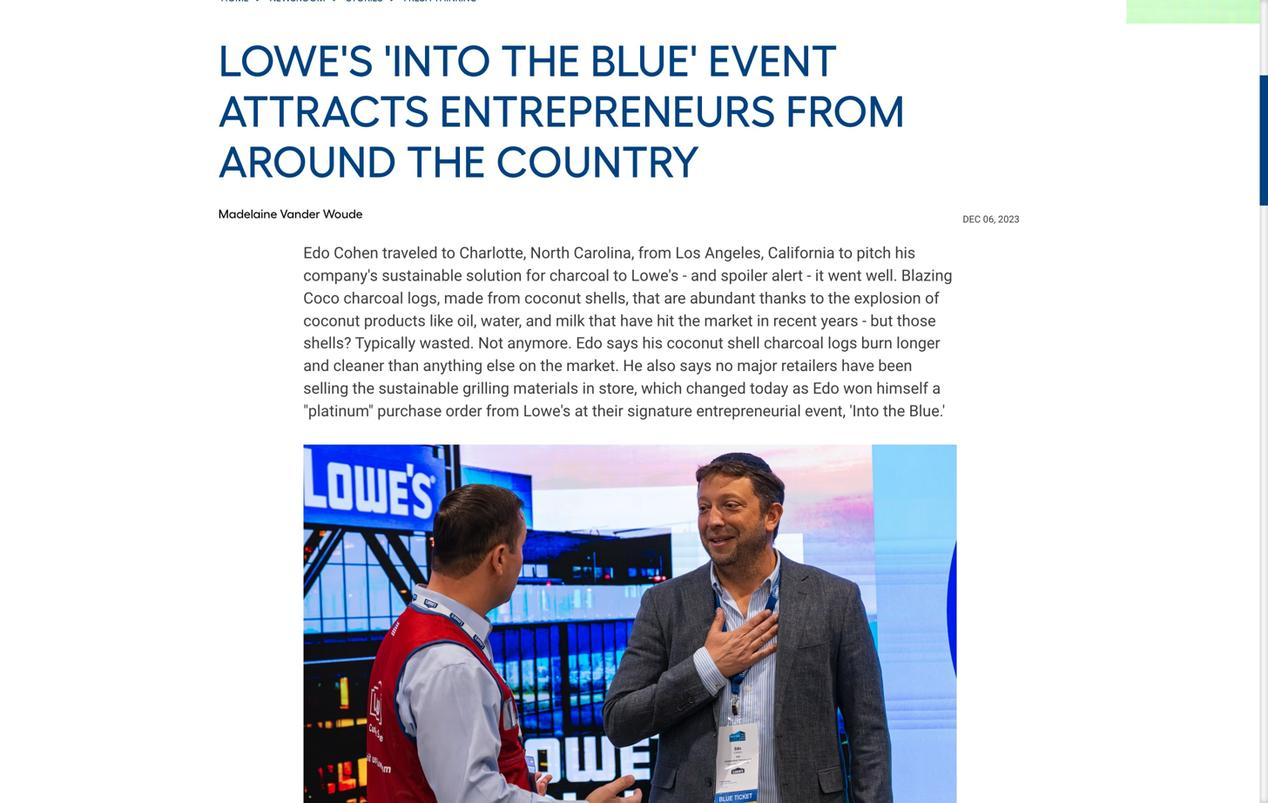 Task type: locate. For each thing, give the bounding box(es) containing it.
1 horizontal spatial edo
[[576, 334, 603, 353]]

2 vertical spatial charcoal
[[764, 334, 824, 353]]

1 vertical spatial have
[[842, 357, 875, 375]]

charcoal down recent at the top of page
[[764, 334, 824, 353]]

won
[[843, 379, 873, 398]]

1 horizontal spatial and
[[526, 312, 552, 330]]

have left hit
[[620, 312, 653, 330]]

1 vertical spatial and
[[526, 312, 552, 330]]

in up shell
[[757, 312, 770, 330]]

charcoal down carolina,
[[550, 267, 610, 285]]

0 horizontal spatial coconut
[[303, 312, 360, 330]]

typically
[[355, 334, 416, 353]]

- left it
[[807, 267, 811, 285]]

coconut up no
[[667, 334, 724, 353]]

0 vertical spatial that
[[633, 289, 660, 307]]

in
[[757, 312, 770, 330], [582, 379, 595, 398]]

california
[[768, 244, 835, 262]]

1 horizontal spatial 'into
[[850, 402, 879, 420]]

2 vertical spatial coconut
[[667, 334, 724, 353]]

0 horizontal spatial says
[[607, 334, 639, 353]]

2 vertical spatial and
[[303, 357, 329, 375]]

edo up company's
[[303, 244, 330, 262]]

cleaner
[[333, 357, 384, 375]]

angeles,
[[705, 244, 764, 262]]

says left no
[[680, 357, 712, 375]]

from
[[786, 85, 905, 138], [638, 244, 672, 262], [487, 289, 521, 307], [486, 402, 519, 420]]

his up also
[[642, 334, 663, 353]]

1 horizontal spatial in
[[757, 312, 770, 330]]

0 vertical spatial and
[[691, 267, 717, 285]]

products
[[364, 312, 426, 330]]

himself
[[877, 379, 929, 398]]

0 horizontal spatial his
[[642, 334, 663, 353]]

well.
[[866, 267, 898, 285]]

to
[[442, 244, 456, 262], [839, 244, 853, 262], [613, 267, 627, 285], [811, 289, 824, 307]]

company's
[[303, 267, 378, 285]]

says
[[607, 334, 639, 353], [680, 357, 712, 375]]

0 vertical spatial says
[[607, 334, 639, 353]]

1 vertical spatial sustainable
[[378, 379, 459, 398]]

woude
[[323, 206, 363, 221]]

have
[[620, 312, 653, 330], [842, 357, 875, 375]]

2 horizontal spatial -
[[862, 312, 867, 330]]

north
[[530, 244, 570, 262]]

major
[[737, 357, 777, 375]]

the
[[501, 35, 580, 87], [407, 136, 486, 188], [828, 289, 850, 307], [678, 312, 700, 330], [540, 357, 563, 375], [353, 379, 375, 398], [883, 402, 905, 420]]

coconut
[[525, 289, 581, 307], [303, 312, 360, 330], [667, 334, 724, 353]]

2 horizontal spatial and
[[691, 267, 717, 285]]

2 horizontal spatial charcoal
[[764, 334, 824, 353]]

anything
[[423, 357, 483, 375]]

0 horizontal spatial lowe's
[[218, 35, 374, 87]]

'into
[[384, 35, 491, 87], [850, 402, 879, 420]]

lowe's
[[218, 35, 374, 87], [631, 267, 679, 285], [523, 402, 571, 420]]

water,
[[481, 312, 522, 330]]

been
[[878, 357, 912, 375]]

he
[[623, 357, 643, 375]]

1 horizontal spatial have
[[842, 357, 875, 375]]

lowe's inside lowe's 'into the blue' event attracts entrepreneurs from around the country
[[218, 35, 374, 87]]

1 vertical spatial coconut
[[303, 312, 360, 330]]

1 vertical spatial 'into
[[850, 402, 879, 420]]

0 vertical spatial 'into
[[384, 35, 491, 87]]

like
[[430, 312, 453, 330]]

edo up "market."
[[576, 334, 603, 353]]

1 horizontal spatial -
[[807, 267, 811, 285]]

market
[[704, 312, 753, 330]]

abundant
[[690, 289, 756, 307]]

anymore.
[[507, 334, 572, 353]]

those
[[897, 312, 936, 330]]

madelaine vander woude dec 06, 2023
[[218, 206, 1020, 225]]

and up the anymore.
[[526, 312, 552, 330]]

los
[[676, 244, 701, 262]]

sustainable up the logs,
[[382, 267, 462, 285]]

1 horizontal spatial charcoal
[[550, 267, 610, 285]]

selling
[[303, 379, 349, 398]]

solution
[[466, 267, 522, 285]]

0 vertical spatial edo
[[303, 244, 330, 262]]

0 horizontal spatial 'into
[[384, 35, 491, 87]]

0 horizontal spatial that
[[589, 312, 616, 330]]

his up blazing
[[895, 244, 916, 262]]

milk
[[556, 312, 585, 330]]

0 horizontal spatial and
[[303, 357, 329, 375]]

and up selling
[[303, 357, 329, 375]]

sustainable up purchase
[[378, 379, 459, 398]]

0 vertical spatial lowe's
[[218, 35, 374, 87]]

order
[[446, 402, 482, 420]]

0 horizontal spatial -
[[683, 267, 687, 285]]

coconut up the shells?
[[303, 312, 360, 330]]

wasted.
[[420, 334, 474, 353]]

blazing
[[902, 267, 953, 285]]

burn
[[861, 334, 893, 353]]

1 vertical spatial says
[[680, 357, 712, 375]]

0 vertical spatial have
[[620, 312, 653, 330]]

charcoal up products
[[344, 289, 404, 307]]

dec
[[963, 214, 981, 225]]

1 vertical spatial edo
[[576, 334, 603, 353]]

2 horizontal spatial edo
[[813, 379, 840, 398]]

1 vertical spatial lowe's
[[631, 267, 679, 285]]

1 vertical spatial in
[[582, 379, 595, 398]]

madelaine
[[218, 206, 277, 221]]

that
[[633, 289, 660, 307], [589, 312, 616, 330]]

made
[[444, 289, 483, 307]]

shells,
[[585, 289, 629, 307]]

logs,
[[407, 289, 440, 307]]

that left are
[[633, 289, 660, 307]]

purchase
[[377, 402, 442, 420]]

edo up event,
[[813, 379, 840, 398]]

1 vertical spatial charcoal
[[344, 289, 404, 307]]

entrepreneurial
[[696, 402, 801, 420]]

2 horizontal spatial coconut
[[667, 334, 724, 353]]

sustainable
[[382, 267, 462, 285], [378, 379, 459, 398]]

- down los
[[683, 267, 687, 285]]

1 horizontal spatial his
[[895, 244, 916, 262]]

0 vertical spatial his
[[895, 244, 916, 262]]

his
[[895, 244, 916, 262], [642, 334, 663, 353]]

not
[[478, 334, 504, 353]]

-
[[683, 267, 687, 285], [807, 267, 811, 285], [862, 312, 867, 330]]

around
[[218, 136, 397, 188]]

2 vertical spatial lowe's
[[523, 402, 571, 420]]

says up 'he'
[[607, 334, 639, 353]]

store,
[[599, 379, 637, 398]]

coco
[[303, 289, 340, 307]]

1 horizontal spatial coconut
[[525, 289, 581, 307]]

that down shells,
[[589, 312, 616, 330]]

0 horizontal spatial edo
[[303, 244, 330, 262]]

- left but
[[862, 312, 867, 330]]

charcoal
[[550, 267, 610, 285], [344, 289, 404, 307], [764, 334, 824, 353]]

and down los
[[691, 267, 717, 285]]

in down "market."
[[582, 379, 595, 398]]

than
[[388, 357, 419, 375]]

have up won
[[842, 357, 875, 375]]

0 horizontal spatial in
[[582, 379, 595, 398]]

edo
[[303, 244, 330, 262], [576, 334, 603, 353], [813, 379, 840, 398]]

are
[[664, 289, 686, 307]]

1 horizontal spatial lowe's
[[523, 402, 571, 420]]

and
[[691, 267, 717, 285], [526, 312, 552, 330], [303, 357, 329, 375]]

coconut down the for
[[525, 289, 581, 307]]



Task type: describe. For each thing, give the bounding box(es) containing it.
which
[[641, 379, 682, 398]]

event
[[708, 35, 838, 87]]

longer
[[897, 334, 941, 353]]

cohen
[[334, 244, 379, 262]]

their
[[592, 402, 623, 420]]

retailers
[[781, 357, 838, 375]]

thanks
[[760, 289, 807, 307]]

explosion
[[854, 289, 921, 307]]

of
[[925, 289, 940, 307]]

for
[[526, 267, 546, 285]]

blue.'
[[909, 402, 945, 420]]

edo cohen traveled to charlotte, north carolina, from los angeles, california to pitch his company's sustainable solution for charcoal to lowe's - and spoiler alert - it went well. blazing coco charcoal logs, made from coconut shells, that are abundant thanks to the explosion of coconut products like oil, water, and milk that have hit the market in recent years - but those shells? typically wasted. not anymore. edo says his coconut shell charcoal logs burn longer and cleaner than anything else on the market. he also says no major retailers have been selling the sustainable grilling materials in store, which changed today as edo won himself a "platinum" purchase order from lowe's at their signature entrepreneurial event, 'into the blue.'
[[303, 244, 953, 420]]

market.
[[566, 357, 619, 375]]

recent
[[773, 312, 817, 330]]

today
[[750, 379, 789, 398]]

2023
[[998, 214, 1020, 225]]

1 horizontal spatial that
[[633, 289, 660, 307]]

'into inside the edo cohen traveled to charlotte, north carolina, from los angeles, california to pitch his company's sustainable solution for charcoal to lowe's - and spoiler alert - it went well. blazing coco charcoal logs, made from coconut shells, that are abundant thanks to the explosion of coconut products like oil, water, and milk that have hit the market in recent years - but those shells? typically wasted. not anymore. edo says his coconut shell charcoal logs burn longer and cleaner than anything else on the market. he also says no major retailers have been selling the sustainable grilling materials in store, which changed today as edo won himself a "platinum" purchase order from lowe's at their signature entrepreneurial event, 'into the blue.'
[[850, 402, 879, 420]]

lowe's 'into the blue' event attracts entrepreneurs from around the country
[[218, 35, 905, 188]]

oil,
[[457, 312, 477, 330]]

alert
[[772, 267, 803, 285]]

entrepreneurs
[[440, 85, 776, 138]]

signature
[[627, 402, 692, 420]]

pitch
[[857, 244, 891, 262]]

traveled
[[382, 244, 438, 262]]

0 vertical spatial sustainable
[[382, 267, 462, 285]]

to up shells,
[[613, 267, 627, 285]]

1 horizontal spatial says
[[680, 357, 712, 375]]

but
[[871, 312, 893, 330]]

2 horizontal spatial lowe's
[[631, 267, 679, 285]]

to right traveled
[[442, 244, 456, 262]]

a
[[932, 379, 941, 398]]

on
[[519, 357, 537, 375]]

0 vertical spatial in
[[757, 312, 770, 330]]

0 horizontal spatial charcoal
[[344, 289, 404, 307]]

no
[[716, 357, 733, 375]]

changed
[[686, 379, 746, 398]]

vander
[[280, 206, 320, 221]]

shells?
[[303, 334, 352, 353]]

0 vertical spatial charcoal
[[550, 267, 610, 285]]

blue'
[[590, 35, 698, 87]]

country
[[496, 136, 700, 188]]

logs
[[828, 334, 858, 353]]

attracts
[[218, 85, 430, 138]]

to down it
[[811, 289, 824, 307]]

else
[[487, 357, 515, 375]]

hit
[[657, 312, 675, 330]]

years
[[821, 312, 859, 330]]

it
[[815, 267, 824, 285]]

event,
[[805, 402, 846, 420]]

2 vertical spatial edo
[[813, 379, 840, 398]]

from inside lowe's 'into the blue' event attracts entrepreneurs from around the country
[[786, 85, 905, 138]]

1 vertical spatial that
[[589, 312, 616, 330]]

1 vertical spatial his
[[642, 334, 663, 353]]

"platinum"
[[303, 402, 374, 420]]

0 vertical spatial coconut
[[525, 289, 581, 307]]

06,
[[983, 214, 996, 225]]

materials
[[513, 379, 579, 398]]

also
[[647, 357, 676, 375]]

as
[[793, 379, 809, 398]]

0 horizontal spatial have
[[620, 312, 653, 330]]

spoiler
[[721, 267, 768, 285]]

charlotte,
[[459, 244, 526, 262]]

to up went
[[839, 244, 853, 262]]

at
[[575, 402, 588, 420]]

went
[[828, 267, 862, 285]]

'into inside lowe's 'into the blue' event attracts entrepreneurs from around the country
[[384, 35, 491, 87]]

carolina,
[[574, 244, 635, 262]]

shell
[[727, 334, 760, 353]]

grilling
[[463, 379, 510, 398]]



Task type: vqa. For each thing, say whether or not it's contained in the screenshot.
THE LOWE'S 'INTO THE BLUE' EVENT ATTRACTS ENTREPRENEURS FROM AROUND THE COUNTRY
yes



